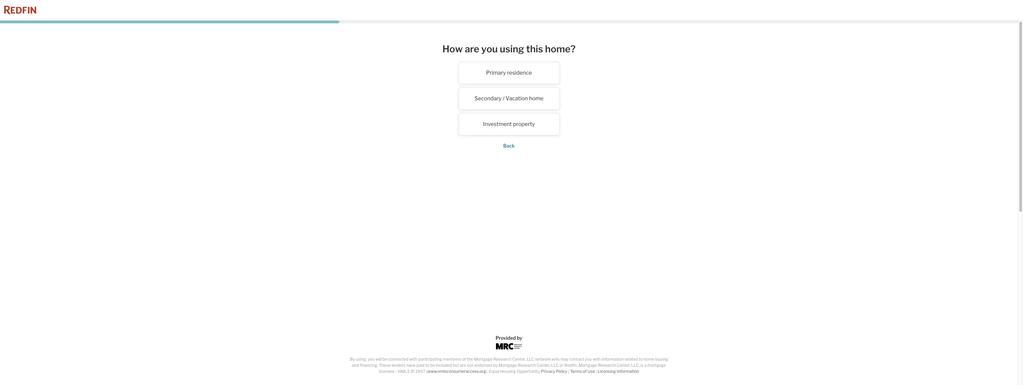 Task type: describe. For each thing, give the bounding box(es) containing it.
1 vertical spatial llc
[[551, 363, 559, 368]]

of for terms
[[583, 369, 587, 374]]

1 with from the left
[[409, 357, 418, 362]]

residence
[[507, 69, 532, 76]]

/
[[503, 95, 505, 102]]

privacy
[[541, 369, 555, 374]]

how are you using this home?
[[443, 43, 576, 55]]

information
[[617, 369, 639, 374]]

nmls
[[398, 369, 410, 374]]

but
[[453, 363, 459, 368]]

primary residence
[[486, 69, 532, 76]]

0 horizontal spatial center,
[[512, 357, 526, 362]]

0 horizontal spatial research
[[494, 357, 512, 362]]

2 | from the left
[[596, 369, 597, 374]]

(
[[426, 369, 428, 374]]

).
[[486, 369, 488, 374]]

www.nmlsconsumeraccess.org
[[428, 369, 486, 374]]

1 horizontal spatial be
[[430, 363, 435, 368]]

2 horizontal spatial research
[[598, 363, 616, 368]]

this home?
[[526, 43, 576, 55]]

paid
[[417, 363, 425, 368]]

participating
[[418, 357, 442, 362]]

a
[[645, 363, 647, 368]]

home inside the by using, you will be connected with participating members of the mortgage research center, llc network who may contact you with information related to home buying and financing. these lenders have paid to be included but are not endorsed by mortgage research center, llc or redfin. mortgage research center, llc. is a mortgage licensee - nmls id 1907 (
[[644, 357, 655, 362]]

who
[[552, 357, 560, 362]]

2 horizontal spatial center,
[[617, 363, 631, 368]]

primary
[[486, 69, 506, 76]]

is
[[641, 363, 644, 368]]

0 horizontal spatial to
[[426, 363, 429, 368]]

not
[[467, 363, 473, 368]]

contact
[[570, 357, 584, 362]]

0 vertical spatial to
[[639, 357, 643, 362]]

related
[[625, 357, 638, 362]]

of for members
[[462, 357, 466, 362]]

are inside the by using, you will be connected with participating members of the mortgage research center, llc network who may contact you with information related to home buying and financing. these lenders have paid to be included but are not endorsed by mortgage research center, llc or redfin. mortgage research center, llc. is a mortgage licensee - nmls id 1907 (
[[460, 363, 466, 368]]

terms
[[570, 369, 582, 374]]

how
[[443, 43, 463, 55]]

licensing
[[598, 369, 616, 374]]

licensee
[[379, 369, 395, 374]]

investment property
[[483, 121, 535, 127]]

how are you using this home? option group
[[374, 62, 644, 135]]

id
[[411, 369, 415, 374]]

using,
[[356, 357, 367, 362]]

back button
[[503, 143, 515, 149]]

licensing information link
[[598, 369, 639, 374]]

by
[[350, 357, 355, 362]]

home inside option group
[[529, 95, 544, 102]]

buying
[[656, 357, 668, 362]]



Task type: locate. For each thing, give the bounding box(es) containing it.
by using, you will be connected with participating members of the mortgage research center, llc network who may contact you with information related to home buying and financing. these lenders have paid to be included but are not endorsed by mortgage research center, llc or redfin. mortgage research center, llc. is a mortgage licensee - nmls id 1907 (
[[350, 357, 668, 374]]

1 | from the left
[[568, 369, 569, 374]]

| down redfin.
[[568, 369, 569, 374]]

with up 'use'
[[593, 357, 601, 362]]

llc up opportunity.
[[527, 357, 534, 362]]

may
[[561, 357, 569, 362]]

privacy policy link
[[541, 369, 568, 374]]

1 horizontal spatial you
[[481, 43, 498, 55]]

investment
[[483, 121, 512, 127]]

home
[[529, 95, 544, 102], [644, 357, 655, 362]]

you right contact
[[585, 357, 592, 362]]

back
[[503, 143, 515, 149]]

research up licensing
[[598, 363, 616, 368]]

0 horizontal spatial home
[[529, 95, 544, 102]]

opportunity.
[[517, 369, 540, 374]]

terms of use link
[[570, 369, 595, 374]]

center, down network
[[537, 363, 550, 368]]

0 horizontal spatial with
[[409, 357, 418, 362]]

of
[[462, 357, 466, 362], [583, 369, 587, 374]]

www.nmlsconsumeraccess.org link
[[428, 369, 486, 374]]

0 vertical spatial are
[[465, 43, 480, 55]]

1 horizontal spatial of
[[583, 369, 587, 374]]

included
[[436, 363, 452, 368]]

1 horizontal spatial to
[[639, 357, 643, 362]]

research up opportunity.
[[518, 363, 536, 368]]

information
[[602, 357, 624, 362]]

redfin.
[[565, 363, 578, 368]]

lenders
[[392, 363, 406, 368]]

0 vertical spatial home
[[529, 95, 544, 102]]

by up 'mortgage research center' image
[[517, 335, 523, 341]]

mortgage research center image
[[496, 343, 522, 350]]

members
[[443, 357, 461, 362]]

to up the is
[[639, 357, 643, 362]]

vacation
[[506, 95, 528, 102]]

1 horizontal spatial llc
[[551, 363, 559, 368]]

you for using,
[[368, 357, 375, 362]]

connected
[[388, 357, 409, 362]]

by
[[517, 335, 523, 341], [493, 363, 498, 368]]

0 horizontal spatial by
[[493, 363, 498, 368]]

property
[[513, 121, 535, 127]]

home up a
[[644, 357, 655, 362]]

1 horizontal spatial home
[[644, 357, 655, 362]]

0 vertical spatial llc
[[527, 357, 534, 362]]

0 horizontal spatial llc
[[527, 357, 534, 362]]

1 vertical spatial to
[[426, 363, 429, 368]]

1 vertical spatial are
[[460, 363, 466, 368]]

center, up information
[[617, 363, 631, 368]]

be down participating
[[430, 363, 435, 368]]

1 horizontal spatial |
[[596, 369, 597, 374]]

you for are
[[481, 43, 498, 55]]

or
[[560, 363, 564, 368]]

mortgage
[[474, 357, 493, 362], [499, 363, 517, 368], [579, 363, 597, 368]]

mortgage up 'use'
[[579, 363, 597, 368]]

policy
[[556, 369, 568, 374]]

1 horizontal spatial by
[[517, 335, 523, 341]]

2 with from the left
[[593, 357, 601, 362]]

equal
[[489, 369, 500, 374]]

1 vertical spatial be
[[430, 363, 435, 368]]

1 vertical spatial of
[[583, 369, 587, 374]]

research
[[494, 357, 512, 362], [518, 363, 536, 368], [598, 363, 616, 368]]

| right 'use'
[[596, 369, 597, 374]]

network
[[535, 357, 551, 362]]

you
[[481, 43, 498, 55], [368, 357, 375, 362], [585, 357, 592, 362]]

housing
[[500, 369, 516, 374]]

with
[[409, 357, 418, 362], [593, 357, 601, 362]]

of inside the by using, you will be connected with participating members of the mortgage research center, llc network who may contact you with information related to home buying and financing. these lenders have paid to be included but are not endorsed by mortgage research center, llc or redfin. mortgage research center, llc. is a mortgage licensee - nmls id 1907 (
[[462, 357, 466, 362]]

provided
[[496, 335, 516, 341]]

of left "the" at the bottom left of the page
[[462, 357, 466, 362]]

by inside the by using, you will be connected with participating members of the mortgage research center, llc network who may contact you with information related to home buying and financing. these lenders have paid to be included but are not endorsed by mortgage research center, llc or redfin. mortgage research center, llc. is a mortgage licensee - nmls id 1907 (
[[493, 363, 498, 368]]

1 horizontal spatial center,
[[537, 363, 550, 368]]

have
[[407, 363, 416, 368]]

0 horizontal spatial of
[[462, 357, 466, 362]]

be up these
[[383, 357, 387, 362]]

research up housing
[[494, 357, 512, 362]]

to
[[639, 357, 643, 362], [426, 363, 429, 368]]

1 vertical spatial by
[[493, 363, 498, 368]]

and
[[352, 363, 359, 368]]

using
[[500, 43, 524, 55]]

to up (
[[426, 363, 429, 368]]

0 vertical spatial be
[[383, 357, 387, 362]]

1907
[[416, 369, 425, 374]]

with up have
[[409, 357, 418, 362]]

1 vertical spatial home
[[644, 357, 655, 362]]

center, up opportunity.
[[512, 357, 526, 362]]

0 horizontal spatial be
[[383, 357, 387, 362]]

secondary / vacation home
[[475, 95, 544, 102]]

1 horizontal spatial mortgage
[[499, 363, 517, 368]]

0 horizontal spatial |
[[568, 369, 569, 374]]

secondary
[[475, 95, 502, 102]]

0 vertical spatial by
[[517, 335, 523, 341]]

be
[[383, 357, 387, 362], [430, 363, 435, 368]]

endorsed
[[474, 363, 492, 368]]

mortgage up housing
[[499, 363, 517, 368]]

use
[[588, 369, 595, 374]]

1 horizontal spatial research
[[518, 363, 536, 368]]

by up 'equal'
[[493, 363, 498, 368]]

|
[[568, 369, 569, 374], [596, 369, 597, 374]]

of left 'use'
[[583, 369, 587, 374]]

0 horizontal spatial mortgage
[[474, 357, 493, 362]]

2 horizontal spatial you
[[585, 357, 592, 362]]

2 horizontal spatial mortgage
[[579, 363, 597, 368]]

are right how
[[465, 43, 480, 55]]

1 horizontal spatial with
[[593, 357, 601, 362]]

llc.
[[631, 363, 640, 368]]

0 horizontal spatial you
[[368, 357, 375, 362]]

center,
[[512, 357, 526, 362], [537, 363, 550, 368], [617, 363, 631, 368]]

llc up privacy policy link
[[551, 363, 559, 368]]

www.nmlsconsumeraccess.org ). equal housing opportunity. privacy policy | terms of use | licensing information
[[428, 369, 639, 374]]

you up financing.
[[368, 357, 375, 362]]

the
[[467, 357, 473, 362]]

0 vertical spatial of
[[462, 357, 466, 362]]

you left the using
[[481, 43, 498, 55]]

-
[[396, 369, 397, 374]]

home right vacation
[[529, 95, 544, 102]]

mortgage
[[648, 363, 666, 368]]

are
[[465, 43, 480, 55], [460, 363, 466, 368]]

provided by
[[496, 335, 523, 341]]

these
[[379, 363, 391, 368]]

are left not at the bottom left
[[460, 363, 466, 368]]

llc
[[527, 357, 534, 362], [551, 363, 559, 368]]

mortgage up the endorsed
[[474, 357, 493, 362]]

financing.
[[360, 363, 378, 368]]

will
[[376, 357, 382, 362]]



Task type: vqa. For each thing, say whether or not it's contained in the screenshot.
Around to the right
no



